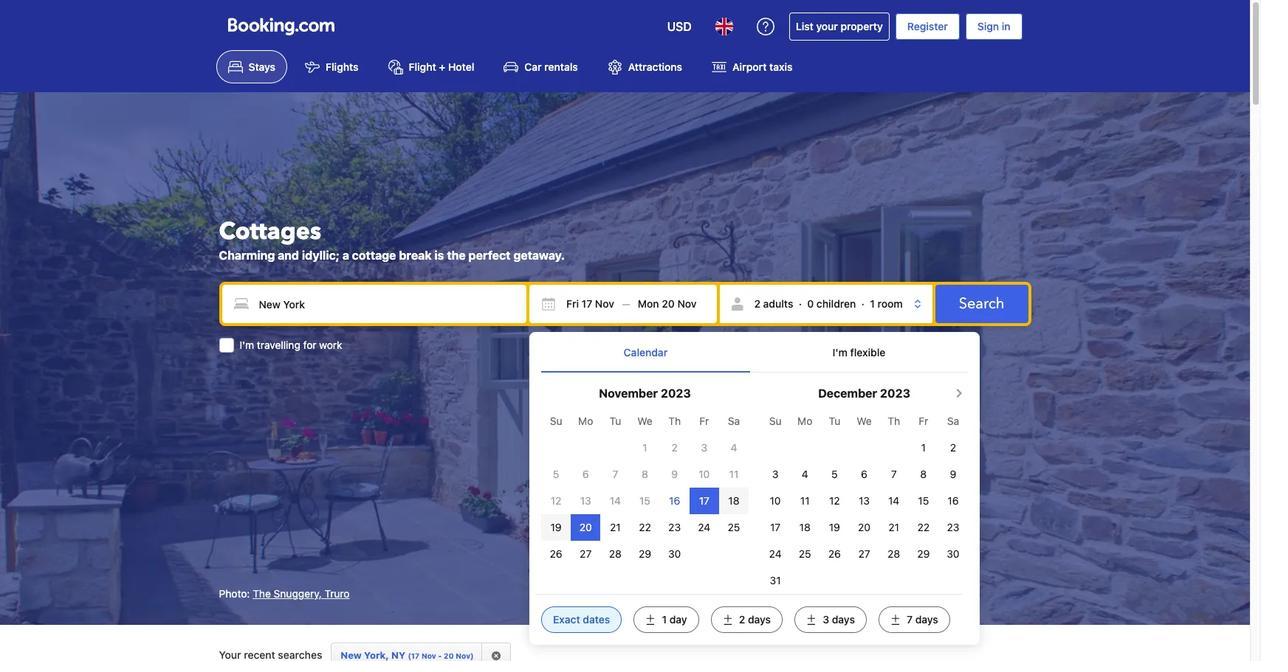 Task type: locate. For each thing, give the bounding box(es) containing it.
0 horizontal spatial i'm
[[240, 339, 254, 352]]

2 mo from the left
[[798, 415, 813, 427]]

nov
[[595, 298, 615, 311], [678, 298, 697, 311], [422, 653, 436, 661]]

1 horizontal spatial mo
[[798, 415, 813, 427]]

1 horizontal spatial ·
[[862, 298, 865, 311]]

2 horizontal spatial 3
[[823, 614, 830, 626]]

1 horizontal spatial 14
[[889, 495, 900, 507]]

28 down the 21 checkbox
[[609, 548, 622, 560]]

getaway.
[[514, 249, 565, 262]]

days for 2 days
[[748, 614, 771, 626]]

0 horizontal spatial 15
[[640, 495, 651, 507]]

2 adults · 0 children · 1 room
[[755, 298, 903, 311]]

1 december 2023 element from the left
[[542, 408, 749, 568]]

1 horizontal spatial 19
[[830, 521, 841, 534]]

we
[[638, 415, 653, 427], [857, 415, 872, 427]]

6 November 2023 checkbox
[[583, 468, 589, 481]]

1 26 from the left
[[550, 548, 563, 560]]

(17 nov - 20 nov) link
[[331, 644, 483, 662]]

26 December 2023 checkbox
[[829, 548, 841, 560]]

fr for november 2023
[[700, 415, 710, 427]]

1 horizontal spatial 15
[[919, 495, 930, 507]]

0 horizontal spatial 21
[[610, 521, 621, 534]]

18 for 18 december 2023 "option"
[[800, 521, 811, 534]]

0 horizontal spatial 6
[[583, 468, 589, 481]]

1 horizontal spatial 23
[[948, 521, 960, 534]]

26 down 19 checkbox
[[550, 548, 563, 560]]

8 up 15 checkbox
[[921, 468, 927, 481]]

19 for 19 december 2023 option
[[830, 521, 841, 534]]

1 horizontal spatial su
[[770, 415, 782, 427]]

1 tu from the left
[[610, 415, 622, 427]]

2 we from the left
[[857, 415, 872, 427]]

2 2023 from the left
[[881, 387, 911, 400]]

13 down 6 option
[[581, 495, 592, 507]]

2 29 from the left
[[918, 548, 930, 560]]

0 horizontal spatial svg image
[[542, 297, 556, 312]]

i'm inside 'i'm flexible' button
[[833, 346, 848, 359]]

12
[[551, 495, 562, 507], [830, 495, 841, 507]]

7 for 7 option
[[613, 468, 619, 481]]

17 right fri
[[582, 298, 593, 311]]

3 days from the left
[[916, 614, 939, 626]]

29 for 29 december 2023 option
[[918, 548, 930, 560]]

5 for 5 checkbox
[[553, 468, 560, 481]]

0 vertical spatial 25
[[728, 521, 741, 534]]

0 vertical spatial 11
[[730, 468, 739, 481]]

2 22 from the left
[[918, 521, 930, 534]]

27 down 20 checkbox
[[580, 548, 592, 560]]

0 horizontal spatial 28
[[609, 548, 622, 560]]

photo: the snuggery, truro
[[219, 588, 350, 601]]

4 for 4 option
[[802, 468, 809, 481]]

1 vertical spatial 18
[[800, 521, 811, 534]]

tu down december
[[829, 415, 841, 427]]

·
[[799, 298, 802, 311], [862, 298, 865, 311]]

0 horizontal spatial fr
[[700, 415, 710, 427]]

1 horizontal spatial 5
[[832, 468, 838, 481]]

we for november
[[638, 415, 653, 427]]

19 up the "26 december 2023" option
[[830, 521, 841, 534]]

0 horizontal spatial tu
[[610, 415, 622, 427]]

0 horizontal spatial 30
[[669, 548, 681, 560]]

days down the "26 december 2023" option
[[833, 614, 855, 626]]

2023 right december
[[881, 387, 911, 400]]

8 November 2023 checkbox
[[642, 468, 649, 481]]

flight + hotel link
[[376, 50, 486, 84]]

25 down 18 december 2023 "option"
[[799, 548, 812, 560]]

22 December 2023 checkbox
[[918, 521, 930, 534]]

2 26 from the left
[[829, 548, 841, 560]]

0 horizontal spatial mo
[[579, 415, 594, 427]]

1 we from the left
[[638, 415, 653, 427]]

1 horizontal spatial 7
[[892, 468, 897, 481]]

mo up 4 option
[[798, 415, 813, 427]]

25 down 18 option
[[728, 521, 741, 534]]

2 14 from the left
[[889, 495, 900, 507]]

1 22 from the left
[[639, 521, 652, 534]]

0 horizontal spatial 22
[[639, 521, 652, 534]]

2
[[755, 298, 761, 311], [672, 442, 678, 454], [951, 442, 957, 454], [739, 614, 746, 626]]

0 horizontal spatial 11
[[730, 468, 739, 481]]

1 horizontal spatial 3
[[773, 468, 779, 481]]

1 5 from the left
[[553, 468, 560, 481]]

1 23 from the left
[[669, 521, 681, 534]]

16 down 9 checkbox
[[948, 495, 959, 507]]

10 up 17 checkbox
[[699, 468, 710, 481]]

1 horizontal spatial nov
[[595, 298, 615, 311]]

1 horizontal spatial 25
[[799, 548, 812, 560]]

0 horizontal spatial 5
[[553, 468, 560, 481]]

tu
[[610, 415, 622, 427], [829, 415, 841, 427]]

new york,&nbsp;ny
 - remove this item from your recent searches image
[[491, 651, 502, 662]]

register
[[908, 20, 949, 33]]

6 for 6 december 2023 option
[[862, 468, 868, 481]]

25 for 25 option
[[728, 521, 741, 534]]

th for december 2023
[[888, 415, 901, 427]]

2 28 from the left
[[888, 548, 901, 560]]

18 up 25 option
[[729, 495, 740, 507]]

sign in link
[[966, 13, 1023, 40]]

fr up 3 'checkbox'
[[700, 415, 710, 427]]

0 horizontal spatial 12
[[551, 495, 562, 507]]

28 down 21 checkbox
[[888, 548, 901, 560]]

10 down 3 december 2023 checkbox
[[770, 495, 781, 507]]

svg image
[[542, 297, 556, 312], [638, 297, 653, 312]]

27 November 2023 checkbox
[[580, 548, 592, 560]]

3 days
[[823, 614, 855, 626]]

svg image for mon
[[638, 297, 653, 312]]

usd
[[668, 20, 692, 33]]

1 horizontal spatial 17
[[699, 495, 710, 507]]

9 December 2023 checkbox
[[951, 468, 957, 481]]

14 down 7 december 2023 option
[[889, 495, 900, 507]]

None search field
[[219, 282, 1032, 645]]

i'm left flexible
[[833, 346, 848, 359]]

6
[[583, 468, 589, 481], [862, 468, 868, 481]]

1 horizontal spatial 29
[[918, 548, 930, 560]]

2 13 from the left
[[859, 495, 870, 507]]

21 up 28 checkbox
[[889, 521, 900, 534]]

1 vertical spatial 11
[[801, 495, 810, 507]]

Please type your destination search field
[[222, 285, 527, 324]]

28 November 2023 checkbox
[[609, 548, 622, 560]]

break
[[399, 249, 432, 262]]

2 December 2023 checkbox
[[951, 442, 957, 454]]

1 horizontal spatial 8
[[921, 468, 927, 481]]

0 horizontal spatial su
[[550, 415, 563, 427]]

1 horizontal spatial 22
[[918, 521, 930, 534]]

perfect
[[469, 249, 511, 262]]

i'm left travelling
[[240, 339, 254, 352]]

1 12 from the left
[[551, 495, 562, 507]]

1 fr from the left
[[700, 415, 710, 427]]

4 up the 11 checkbox
[[802, 468, 809, 481]]

3
[[702, 442, 708, 454], [773, 468, 779, 481], [823, 614, 830, 626]]

11
[[730, 468, 739, 481], [801, 495, 810, 507]]

1 · from the left
[[799, 298, 802, 311]]

1 horizontal spatial i'm
[[833, 346, 848, 359]]

16 for 16 checkbox
[[669, 495, 681, 507]]

1 21 from the left
[[610, 521, 621, 534]]

15 down the 8 checkbox
[[919, 495, 930, 507]]

0 vertical spatial 3
[[702, 442, 708, 454]]

29
[[639, 548, 652, 560], [918, 548, 930, 560]]

december 2023 element for december
[[761, 408, 969, 594]]

0 horizontal spatial 8
[[642, 468, 649, 481]]

26 down 19 december 2023 option
[[829, 548, 841, 560]]

2 9 from the left
[[951, 468, 957, 481]]

16
[[669, 495, 681, 507], [948, 495, 959, 507]]

1 8 from the left
[[642, 468, 649, 481]]

15 down the 8 november 2023 checkbox
[[640, 495, 651, 507]]

tab list
[[542, 333, 969, 373]]

2023 for december 2023
[[881, 387, 911, 400]]

3 December 2023 checkbox
[[773, 468, 779, 481]]

17
[[582, 298, 593, 311], [699, 495, 710, 507], [771, 521, 781, 534]]

1 vertical spatial 3
[[773, 468, 779, 481]]

1 horizontal spatial th
[[888, 415, 901, 427]]

december 2023 element for november
[[542, 408, 749, 568]]

1 6 from the left
[[583, 468, 589, 481]]

0 horizontal spatial 18
[[729, 495, 740, 507]]

7
[[613, 468, 619, 481], [892, 468, 897, 481], [907, 614, 913, 626]]

1 November 2023 checkbox
[[643, 442, 648, 454]]

23
[[669, 521, 681, 534], [948, 521, 960, 534]]

1 horizontal spatial 10
[[770, 495, 781, 507]]

29 down '22 december 2023' "option"
[[918, 548, 930, 560]]

9 up 16 checkbox
[[672, 468, 678, 481]]

21
[[610, 521, 621, 534], [889, 521, 900, 534]]

1 horizontal spatial tu
[[829, 415, 841, 427]]

28 for 28 november 2023 checkbox
[[609, 548, 622, 560]]

2 15 from the left
[[919, 495, 930, 507]]

2 horizontal spatial days
[[916, 614, 939, 626]]

2 23 from the left
[[948, 521, 960, 534]]

30 November 2023 checkbox
[[669, 548, 681, 560]]

december 2023 element
[[542, 408, 749, 568], [761, 408, 969, 594]]

0 vertical spatial 24
[[698, 521, 711, 534]]

(17 nov - 20 nov)
[[408, 653, 474, 661]]

11 down 4 "checkbox"
[[730, 468, 739, 481]]

2 16 from the left
[[948, 495, 959, 507]]

1
[[871, 298, 875, 311], [643, 442, 648, 454], [922, 442, 926, 454], [662, 614, 667, 626]]

we up 1 'checkbox'
[[638, 415, 653, 427]]

3 up 10 checkbox
[[773, 468, 779, 481]]

2 30 from the left
[[947, 548, 960, 560]]

mon 20 nov
[[638, 298, 697, 311]]

6 up 13 november 2023 'checkbox'
[[583, 468, 589, 481]]

2023
[[661, 387, 691, 400], [881, 387, 911, 400]]

0 horizontal spatial 7
[[613, 468, 619, 481]]

1 14 from the left
[[610, 495, 621, 507]]

i'm
[[240, 339, 254, 352], [833, 346, 848, 359]]

13 November 2023 checkbox
[[581, 495, 592, 507]]

svg image left fri
[[542, 297, 556, 312]]

1 vertical spatial 4
[[802, 468, 809, 481]]

12 November 2023 checkbox
[[551, 495, 562, 507]]

1 days from the left
[[748, 614, 771, 626]]

0 vertical spatial 4
[[731, 442, 738, 454]]

1 horizontal spatial 11
[[801, 495, 810, 507]]

nov for fri 17 nov
[[595, 298, 615, 311]]

mo for december
[[798, 415, 813, 427]]

7 days
[[907, 614, 939, 626]]

16 November 2023 checkbox
[[669, 495, 681, 507]]

25 November 2023 checkbox
[[728, 521, 741, 534]]

we down december 2023
[[857, 415, 872, 427]]

2 tu from the left
[[829, 415, 841, 427]]

16 down 9 november 2023 checkbox
[[669, 495, 681, 507]]

search button
[[936, 285, 1029, 324]]

0 horizontal spatial 14
[[610, 495, 621, 507]]

mo up 6 option
[[579, 415, 594, 427]]

i'm flexible button
[[751, 333, 969, 372]]

fr up 1 december 2023 checkbox
[[919, 415, 929, 427]]

1 horizontal spatial svg image
[[638, 297, 653, 312]]

29 December 2023 checkbox
[[918, 548, 930, 560]]

0 vertical spatial 10
[[699, 468, 710, 481]]

and
[[278, 249, 299, 262]]

1 16 from the left
[[669, 495, 681, 507]]

1 left room
[[871, 298, 875, 311]]

days down 29 december 2023 option
[[916, 614, 939, 626]]

5 November 2023 checkbox
[[553, 468, 560, 481]]

25 December 2023 checkbox
[[799, 548, 812, 560]]

1 29 from the left
[[639, 548, 652, 560]]

0 horizontal spatial 2023
[[661, 387, 691, 400]]

1 horizontal spatial 24
[[770, 548, 782, 560]]

0 horizontal spatial sa
[[728, 415, 740, 427]]

24 November 2023 checkbox
[[698, 521, 711, 534]]

1 horizontal spatial 21
[[889, 521, 900, 534]]

1 28 from the left
[[609, 548, 622, 560]]

1 27 from the left
[[580, 548, 592, 560]]

december
[[819, 387, 878, 400]]

22 down 15 november 2023 option
[[639, 521, 652, 534]]

14 down 7 option
[[610, 495, 621, 507]]

· left 0
[[799, 298, 802, 311]]

0 horizontal spatial 4
[[731, 442, 738, 454]]

1 th from the left
[[669, 415, 681, 427]]

2023 right november
[[661, 387, 691, 400]]

3 up 10 november 2023 checkbox
[[702, 442, 708, 454]]

0 horizontal spatial 27
[[580, 548, 592, 560]]

12 for the 12 november 2023 "option"
[[551, 495, 562, 507]]

2 5 from the left
[[832, 468, 838, 481]]

2023 for november 2023
[[661, 387, 691, 400]]

15 December 2023 checkbox
[[919, 495, 930, 507]]

2 19 from the left
[[830, 521, 841, 534]]

17 down 10 checkbox
[[771, 521, 781, 534]]

9 for 9 checkbox
[[951, 468, 957, 481]]

8
[[642, 468, 649, 481], [921, 468, 927, 481]]

nov right mon
[[678, 298, 697, 311]]

calendar button
[[542, 333, 751, 372]]

23 up the 30 november 2023 'option'
[[669, 521, 681, 534]]

1 horizontal spatial 18
[[800, 521, 811, 534]]

1 horizontal spatial 28
[[888, 548, 901, 560]]

exact dates
[[553, 614, 610, 626]]

tu for november 2023
[[610, 415, 622, 427]]

9
[[672, 468, 678, 481], [951, 468, 957, 481]]

1 15 from the left
[[640, 495, 651, 507]]

0 horizontal spatial 24
[[698, 521, 711, 534]]

8 December 2023 checkbox
[[921, 468, 927, 481]]

4 up 11 checkbox
[[731, 442, 738, 454]]

2 horizontal spatial 7
[[907, 614, 913, 626]]

su up 5 checkbox
[[550, 415, 563, 427]]

the
[[447, 249, 466, 262]]

0 horizontal spatial ·
[[799, 298, 802, 311]]

tu down november
[[610, 415, 622, 427]]

13 December 2023 checkbox
[[859, 495, 870, 507]]

3 down the "26 december 2023" option
[[823, 614, 830, 626]]

16 for 16 option
[[948, 495, 959, 507]]

nov for mon 20 nov
[[678, 298, 697, 311]]

1 horizontal spatial 2023
[[881, 387, 911, 400]]

13 down 6 december 2023 option
[[859, 495, 870, 507]]

2 december 2023 element from the left
[[761, 408, 969, 594]]

1 sa from the left
[[728, 415, 740, 427]]

2 svg image from the left
[[638, 297, 653, 312]]

dates
[[583, 614, 610, 626]]

0 horizontal spatial th
[[669, 415, 681, 427]]

0 horizontal spatial 19
[[551, 521, 562, 534]]

0 horizontal spatial 10
[[699, 468, 710, 481]]

31 December 2023 checkbox
[[770, 574, 781, 587]]

svg image up calendar button
[[638, 297, 653, 312]]

6 up 13 december 2023 option
[[862, 468, 868, 481]]

12 up 19 checkbox
[[551, 495, 562, 507]]

flights
[[326, 61, 359, 73]]

2 12 from the left
[[830, 495, 841, 507]]

1 horizontal spatial 9
[[951, 468, 957, 481]]

18 down the 11 checkbox
[[800, 521, 811, 534]]

17 December 2023 checkbox
[[771, 521, 781, 534]]

0 horizontal spatial 26
[[550, 548, 563, 560]]

26 for the "26 december 2023" option
[[829, 548, 841, 560]]

th up 2 november 2023 checkbox in the bottom of the page
[[669, 415, 681, 427]]

13 for 13 december 2023 option
[[859, 495, 870, 507]]

2 su from the left
[[770, 415, 782, 427]]

1 horizontal spatial 27
[[859, 548, 871, 560]]

th down december 2023
[[888, 415, 901, 427]]

12 down '5 december 2023' option
[[830, 495, 841, 507]]

27 down 20 december 2023 checkbox
[[859, 548, 871, 560]]

2 21 from the left
[[889, 521, 900, 534]]

6 for 6 option
[[583, 468, 589, 481]]

1 19 from the left
[[551, 521, 562, 534]]

19 down the 12 november 2023 "option"
[[551, 521, 562, 534]]

21 up 28 november 2023 checkbox
[[610, 521, 621, 534]]

23 up 30 december 2023 option
[[948, 521, 960, 534]]

22 for '22 december 2023' "option"
[[918, 521, 930, 534]]

0 vertical spatial 18
[[729, 495, 740, 507]]

1 horizontal spatial fr
[[919, 415, 929, 427]]

rentals
[[545, 61, 578, 73]]

th for november 2023
[[669, 415, 681, 427]]

1 December 2023 checkbox
[[922, 442, 926, 454]]

1 horizontal spatial 16
[[948, 495, 959, 507]]

0 horizontal spatial 25
[[728, 521, 741, 534]]

10 for 10 checkbox
[[770, 495, 781, 507]]

truro
[[325, 588, 350, 601]]

17 November 2023 checkbox
[[699, 495, 710, 507]]

24 for 24 checkbox
[[770, 548, 782, 560]]

(17
[[408, 653, 420, 661]]

1 horizontal spatial 6
[[862, 468, 868, 481]]

1 30 from the left
[[669, 548, 681, 560]]

15 for 15 checkbox
[[919, 495, 930, 507]]

7 December 2023 checkbox
[[892, 468, 897, 481]]

9 up 16 option
[[951, 468, 957, 481]]

28 December 2023 checkbox
[[888, 548, 901, 560]]

sa up 4 "checkbox"
[[728, 415, 740, 427]]

1 horizontal spatial 26
[[829, 548, 841, 560]]

attractions link
[[596, 50, 695, 84]]

3 for 3 december 2023 checkbox
[[773, 468, 779, 481]]

2 up 9 november 2023 checkbox
[[672, 442, 678, 454]]

2 27 from the left
[[859, 548, 871, 560]]

29 down 22 november 2023 option
[[639, 548, 652, 560]]

0 horizontal spatial 13
[[581, 495, 592, 507]]

1 horizontal spatial 12
[[830, 495, 841, 507]]

1 horizontal spatial we
[[857, 415, 872, 427]]

0 horizontal spatial 29
[[639, 548, 652, 560]]

1 horizontal spatial december 2023 element
[[761, 408, 969, 594]]

2 vertical spatial 3
[[823, 614, 830, 626]]

flexible
[[851, 346, 886, 359]]

su for november 2023
[[550, 415, 563, 427]]

room
[[878, 298, 903, 311]]

1 horizontal spatial days
[[833, 614, 855, 626]]

17 up 24 option
[[699, 495, 710, 507]]

22 down 15 checkbox
[[918, 521, 930, 534]]

15
[[640, 495, 651, 507], [919, 495, 930, 507]]

1 horizontal spatial 30
[[947, 548, 960, 560]]

december 2023
[[819, 387, 911, 400]]

days
[[748, 614, 771, 626], [833, 614, 855, 626], [916, 614, 939, 626]]

0 horizontal spatial 23
[[669, 521, 681, 534]]

su up 3 december 2023 checkbox
[[770, 415, 782, 427]]

airport
[[733, 61, 767, 73]]

11 November 2023 checkbox
[[730, 468, 739, 481]]

booking.com online hotel reservations image
[[228, 18, 334, 35]]

0 horizontal spatial we
[[638, 415, 653, 427]]

0 horizontal spatial 9
[[672, 468, 678, 481]]

· right children
[[862, 298, 865, 311]]

8 for the 8 november 2023 checkbox
[[642, 468, 649, 481]]

1 horizontal spatial sa
[[948, 415, 960, 427]]

1 su from the left
[[550, 415, 563, 427]]

sa
[[728, 415, 740, 427], [948, 415, 960, 427]]

nov right fri
[[595, 298, 615, 311]]

1 horizontal spatial 4
[[802, 468, 809, 481]]

23 for 23 checkbox
[[669, 521, 681, 534]]

1 13 from the left
[[581, 495, 592, 507]]

24 December 2023 checkbox
[[770, 548, 782, 560]]

2 vertical spatial 17
[[771, 521, 781, 534]]

22 November 2023 checkbox
[[639, 521, 652, 534]]

0 horizontal spatial days
[[748, 614, 771, 626]]

30
[[669, 548, 681, 560], [947, 548, 960, 560]]

19
[[551, 521, 562, 534], [830, 521, 841, 534]]

2 8 from the left
[[921, 468, 927, 481]]

2 th from the left
[[888, 415, 901, 427]]

0 horizontal spatial december 2023 element
[[542, 408, 749, 568]]

1 mo from the left
[[579, 415, 594, 427]]

0 horizontal spatial 3
[[702, 442, 708, 454]]

1 9 from the left
[[672, 468, 678, 481]]

0 horizontal spatial nov
[[422, 653, 436, 661]]

i'm for i'm flexible
[[833, 346, 848, 359]]

5 up the 12 november 2023 "option"
[[553, 468, 560, 481]]

5 up 12 'option'
[[832, 468, 838, 481]]

23 December 2023 checkbox
[[948, 521, 960, 534]]

nov left -
[[422, 653, 436, 661]]

2 fr from the left
[[919, 415, 929, 427]]

days down the 31
[[748, 614, 771, 626]]

sa up 2 checkbox
[[948, 415, 960, 427]]

1 vertical spatial 24
[[770, 548, 782, 560]]

26
[[550, 548, 563, 560], [829, 548, 841, 560]]

18
[[729, 495, 740, 507], [800, 521, 811, 534]]

2 6 from the left
[[862, 468, 868, 481]]

5
[[553, 468, 560, 481], [832, 468, 838, 481]]

0 horizontal spatial 16
[[669, 495, 681, 507]]

14
[[610, 495, 621, 507], [889, 495, 900, 507]]

11 up 18 december 2023 "option"
[[801, 495, 810, 507]]

16 December 2023 checkbox
[[948, 495, 959, 507]]

10
[[699, 468, 710, 481], [770, 495, 781, 507]]

26 November 2023 checkbox
[[550, 548, 563, 560]]

8 up 15 november 2023 option
[[642, 468, 649, 481]]

9 for 9 november 2023 checkbox
[[672, 468, 678, 481]]

list your property
[[796, 20, 884, 33]]

mo
[[579, 415, 594, 427], [798, 415, 813, 427]]

1 vertical spatial 17
[[699, 495, 710, 507]]

2 days from the left
[[833, 614, 855, 626]]

1 svg image from the left
[[542, 297, 556, 312]]

1 2023 from the left
[[661, 387, 691, 400]]

7 November 2023 checkbox
[[613, 468, 619, 481]]

2 horizontal spatial nov
[[678, 298, 697, 311]]

21 for 21 checkbox
[[889, 521, 900, 534]]

3 for 3 'checkbox'
[[702, 442, 708, 454]]

fr
[[700, 415, 710, 427], [919, 415, 929, 427]]

27
[[580, 548, 592, 560], [859, 548, 871, 560]]

21 December 2023 checkbox
[[889, 521, 900, 534]]

2 sa from the left
[[948, 415, 960, 427]]

0 horizontal spatial 17
[[582, 298, 593, 311]]

29 November 2023 checkbox
[[639, 548, 652, 560]]



Task type: vqa. For each thing, say whether or not it's contained in the screenshot.


Task type: describe. For each thing, give the bounding box(es) containing it.
sign
[[978, 20, 1000, 33]]

30 for 30 december 2023 option
[[947, 548, 960, 560]]

the
[[253, 588, 271, 601]]

sa for november 2023
[[728, 415, 740, 427]]

1 up the 8 november 2023 checkbox
[[643, 442, 648, 454]]

29 for 29 november 2023 checkbox
[[639, 548, 652, 560]]

sa for december 2023
[[948, 415, 960, 427]]

hotel
[[448, 61, 475, 73]]

12 for 12 'option'
[[830, 495, 841, 507]]

4 November 2023 checkbox
[[731, 442, 738, 454]]

i'm flexible
[[833, 346, 886, 359]]

19 November 2023 checkbox
[[551, 521, 562, 534]]

exact
[[553, 614, 581, 626]]

18 for 18 option
[[729, 495, 740, 507]]

11 for 11 checkbox
[[730, 468, 739, 481]]

18 November 2023 checkbox
[[729, 495, 740, 507]]

days for 7 days
[[916, 614, 939, 626]]

taxis
[[770, 61, 793, 73]]

4 December 2023 checkbox
[[802, 468, 809, 481]]

car
[[525, 61, 542, 73]]

airport taxis link
[[700, 50, 805, 84]]

28 for 28 checkbox
[[888, 548, 901, 560]]

flights link
[[293, 50, 371, 84]]

14 December 2023 checkbox
[[889, 495, 900, 507]]

list
[[796, 20, 814, 33]]

for
[[303, 339, 317, 352]]

21 November 2023 checkbox
[[610, 521, 621, 534]]

work
[[319, 339, 342, 352]]

31
[[770, 574, 781, 587]]

car rentals
[[525, 61, 578, 73]]

9 November 2023 checkbox
[[672, 468, 678, 481]]

nov)
[[456, 653, 474, 661]]

7 for 7 december 2023 option
[[892, 468, 897, 481]]

charming
[[219, 249, 275, 262]]

15 for 15 november 2023 option
[[640, 495, 651, 507]]

fr for december 2023
[[919, 415, 929, 427]]

days for 3 days
[[833, 614, 855, 626]]

30 for the 30 november 2023 'option'
[[669, 548, 681, 560]]

10 for 10 november 2023 checkbox
[[699, 468, 710, 481]]

20 November 2023 checkbox
[[580, 521, 592, 534]]

a
[[343, 249, 349, 262]]

19 December 2023 checkbox
[[830, 521, 841, 534]]

2 · from the left
[[862, 298, 865, 311]]

18 December 2023 checkbox
[[800, 521, 811, 534]]

13 for 13 november 2023 'checkbox'
[[581, 495, 592, 507]]

attractions
[[629, 61, 683, 73]]

calendar
[[624, 346, 668, 359]]

2 left adults
[[755, 298, 761, 311]]

2 up 9 checkbox
[[951, 442, 957, 454]]

12 December 2023 checkbox
[[830, 495, 841, 507]]

search
[[960, 294, 1005, 314]]

2 November 2023 checkbox
[[672, 442, 678, 454]]

24 for 24 option
[[698, 521, 711, 534]]

adults
[[764, 298, 794, 311]]

svg image for fri
[[542, 297, 556, 312]]

14 November 2023 checkbox
[[610, 495, 621, 507]]

mon
[[638, 298, 660, 311]]

19 for 19 checkbox
[[551, 521, 562, 534]]

list your property link
[[790, 13, 890, 41]]

fri 17 nov
[[567, 298, 615, 311]]

8 for the 8 checkbox
[[921, 468, 927, 481]]

5 December 2023 checkbox
[[832, 468, 838, 481]]

flight
[[409, 61, 436, 73]]

20 inside (17 nov - 20 nov) link
[[444, 653, 454, 661]]

stays
[[249, 61, 276, 73]]

5 for '5 december 2023' option
[[832, 468, 838, 481]]

2 days
[[739, 614, 771, 626]]

mo for november
[[579, 415, 594, 427]]

11 for the 11 checkbox
[[801, 495, 810, 507]]

usd button
[[659, 9, 701, 44]]

fri
[[567, 298, 579, 311]]

flight + hotel
[[409, 61, 475, 73]]

stays link
[[216, 50, 287, 84]]

1 left day
[[662, 614, 667, 626]]

snuggery,
[[274, 588, 322, 601]]

november 2023
[[599, 387, 691, 400]]

26 for 26 november 2023 checkbox
[[550, 548, 563, 560]]

i'm travelling for work
[[240, 339, 342, 352]]

10 November 2023 checkbox
[[699, 468, 710, 481]]

november
[[599, 387, 658, 400]]

17 for 17 checkbox
[[771, 521, 781, 534]]

1 up the 8 checkbox
[[922, 442, 926, 454]]

3 November 2023 checkbox
[[702, 442, 708, 454]]

car rentals link
[[492, 50, 590, 84]]

27 December 2023 checkbox
[[859, 548, 871, 560]]

cottages
[[219, 216, 321, 248]]

1 day
[[662, 614, 688, 626]]

children
[[817, 298, 857, 311]]

none search field containing search
[[219, 282, 1032, 645]]

22 for 22 november 2023 option
[[639, 521, 652, 534]]

we for december
[[857, 415, 872, 427]]

cottages charming and idyllic; a cottage break is the perfect getaway.
[[219, 216, 565, 262]]

tu for december 2023
[[829, 415, 841, 427]]

30 December 2023 checkbox
[[947, 548, 960, 560]]

14 for the 14 option
[[610, 495, 621, 507]]

14 for the 14 option
[[889, 495, 900, 507]]

15 November 2023 checkbox
[[640, 495, 651, 507]]

+
[[439, 61, 446, 73]]

i'm for i'm travelling for work
[[240, 339, 254, 352]]

property
[[841, 20, 884, 33]]

11 December 2023 checkbox
[[801, 495, 810, 507]]

27 for 27 checkbox
[[580, 548, 592, 560]]

4 for 4 "checkbox"
[[731, 442, 738, 454]]

your
[[817, 20, 839, 33]]

cottage
[[352, 249, 396, 262]]

23 for 23 checkbox
[[948, 521, 960, 534]]

27 for "27 december 2023" checkbox
[[859, 548, 871, 560]]

0
[[808, 298, 814, 311]]

21 for the 21 checkbox
[[610, 521, 621, 534]]

sign in
[[978, 20, 1011, 33]]

register link
[[896, 13, 960, 40]]

su for december 2023
[[770, 415, 782, 427]]

6 December 2023 checkbox
[[862, 468, 868, 481]]

travelling
[[257, 339, 301, 352]]

airport taxis
[[733, 61, 793, 73]]

the snuggery, truro link
[[253, 588, 350, 601]]

photo:
[[219, 588, 250, 601]]

20 December 2023 checkbox
[[859, 521, 871, 534]]

tab list containing calendar
[[542, 333, 969, 373]]

10 December 2023 checkbox
[[770, 495, 781, 507]]

23 November 2023 checkbox
[[669, 521, 681, 534]]

in
[[1002, 20, 1011, 33]]

25 for 25 december 2023 option
[[799, 548, 812, 560]]

-
[[438, 653, 442, 661]]

day
[[670, 614, 688, 626]]

is
[[435, 249, 444, 262]]

17 for 17 checkbox
[[699, 495, 710, 507]]

2 right day
[[739, 614, 746, 626]]

idyllic;
[[302, 249, 340, 262]]



